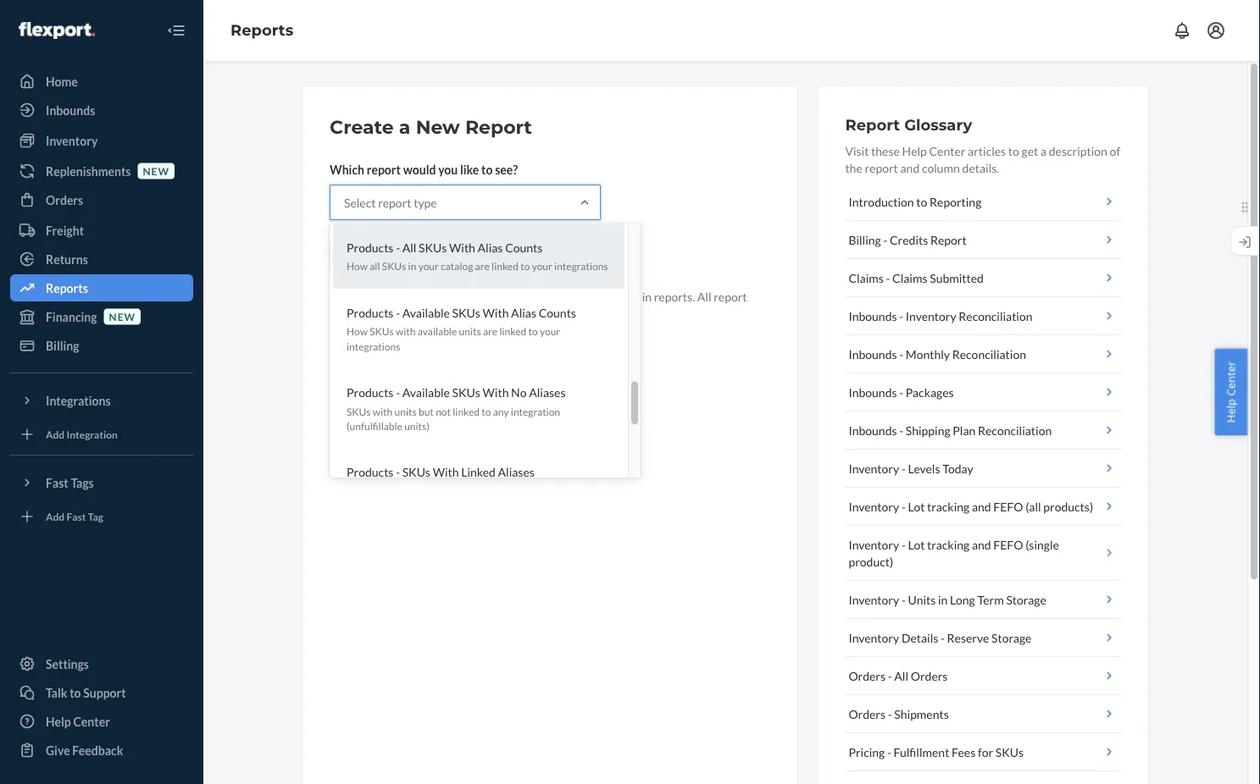 Task type: describe. For each thing, give the bounding box(es) containing it.
with inside 'products - available skus with no aliases skus with units but not linked to any integration (unfulfillable units)'
[[373, 405, 393, 418]]

glossary
[[905, 115, 972, 134]]

units inside 'products - available skus with no aliases skus with units but not linked to any integration (unfulfillable units)'
[[395, 405, 417, 418]]

units
[[908, 593, 936, 607]]

reserve
[[947, 631, 989, 645]]

report glossary
[[845, 115, 972, 134]]

pricing - fulfillment fees for skus
[[849, 745, 1024, 760]]

products - available skus with no aliases skus with units but not linked to any integration (unfulfillable units)
[[347, 386, 566, 432]]

like
[[460, 162, 479, 177]]

you
[[438, 162, 458, 177]]

billing link
[[10, 332, 193, 359]]

0 horizontal spatial center
[[73, 715, 110, 729]]

feedback
[[72, 744, 123, 758]]

orders for orders - all orders
[[849, 669, 886, 684]]

and for inventory - lot tracking and fefo (all products)
[[972, 500, 991, 514]]

report for select report type
[[378, 195, 412, 210]]

reflected
[[593, 289, 640, 304]]

- for claims - claims submitted
[[886, 271, 890, 285]]

shipping
[[906, 423, 951, 438]]

in left universal
[[405, 306, 414, 321]]

inventory - units in long term storage
[[849, 593, 1047, 607]]

counts for products - available skus with alias counts
[[539, 306, 576, 320]]

your up 'information'
[[532, 260, 552, 272]]

select report type
[[344, 195, 437, 210]]

your inside products - available skus with alias counts how skus with available units are linked to your integrations
[[540, 326, 560, 338]]

pricing
[[849, 745, 885, 760]]

billing - credits report
[[849, 233, 967, 247]]

skus down the hours
[[452, 306, 480, 320]]

0 vertical spatial a
[[399, 116, 411, 139]]

visit these help center articles to get a description of the report and column details.
[[845, 144, 1121, 175]]

skus right all
[[382, 260, 406, 272]]

- for products - skus with linked aliases
[[396, 465, 400, 480]]

skus inside button
[[996, 745, 1024, 760]]

report inside it may take up to 2 hours for new information to be reflected in reports. all report time fields are in universal time (utc).
[[714, 289, 747, 304]]

monthly
[[906, 347, 950, 362]]

0 horizontal spatial help center
[[46, 715, 110, 729]]

inbounds - shipping plan reconciliation button
[[845, 412, 1121, 450]]

for inside it may take up to 2 hours for new information to be reflected in reports. all report time fields are in universal time (utc).
[[459, 289, 474, 304]]

help center button
[[1215, 349, 1248, 436]]

not
[[436, 405, 451, 418]]

and inside visit these help center articles to get a description of the report and column details.
[[901, 161, 920, 175]]

0 horizontal spatial reports link
[[10, 275, 193, 302]]

plan
[[953, 423, 976, 438]]

pricing - fulfillment fees for skus button
[[845, 734, 1121, 772]]

reconciliation for inbounds - inventory reconciliation
[[959, 309, 1033, 323]]

inventory - units in long term storage button
[[845, 581, 1121, 620]]

home
[[46, 74, 78, 89]]

orders - shipments
[[849, 707, 949, 722]]

lot for inventory - lot tracking and fefo (single product)
[[908, 538, 925, 552]]

get
[[1022, 144, 1039, 158]]

(single
[[1026, 538, 1059, 552]]

inventory for inventory - levels today
[[849, 462, 899, 476]]

today
[[943, 462, 974, 476]]

freight
[[46, 223, 84, 238]]

integrations inside products - all skus with alias counts how all skus in your catalog are linked to your integrations
[[554, 260, 608, 272]]

with left linked
[[433, 465, 459, 480]]

new
[[416, 116, 460, 139]]

give feedback
[[46, 744, 123, 758]]

- for inventory - units in long term storage
[[902, 593, 906, 607]]

- for products - available skus with no aliases skus with units but not linked to any integration (unfulfillable units)
[[396, 386, 400, 400]]

which report would you like to see?
[[330, 162, 518, 177]]

inventory for inventory - units in long term storage
[[849, 593, 899, 607]]

- for inventory - levels today
[[902, 462, 906, 476]]

inventory link
[[10, 127, 193, 154]]

- for products - all skus with alias counts how all skus in your catalog are linked to your integrations
[[396, 240, 400, 255]]

integration
[[67, 428, 118, 441]]

add fast tag
[[46, 511, 103, 523]]

in inside products - all skus with alias counts how all skus in your catalog are linked to your integrations
[[408, 260, 416, 272]]

open account menu image
[[1206, 20, 1227, 41]]

0 vertical spatial reports
[[231, 21, 293, 40]]

fulfillment
[[894, 745, 950, 760]]

fast tags button
[[10, 470, 193, 497]]

fast inside add fast tag link
[[67, 511, 86, 523]]

orders link
[[10, 186, 193, 214]]

all for products
[[402, 240, 417, 255]]

how for products - all skus with alias counts
[[347, 260, 368, 272]]

it
[[330, 289, 338, 304]]

information
[[501, 289, 562, 304]]

- right 'details'
[[941, 631, 945, 645]]

freight link
[[10, 217, 193, 244]]

available
[[418, 326, 457, 338]]

fields
[[355, 306, 383, 321]]

aliases inside 'products - available skus with no aliases skus with units but not linked to any integration (unfulfillable units)'
[[529, 386, 566, 400]]

reconciliation for inbounds - monthly reconciliation
[[953, 347, 1026, 362]]

your left the catalog
[[418, 260, 439, 272]]

integrations
[[46, 394, 111, 408]]

- for pricing - fulfillment fees for skus
[[887, 745, 892, 760]]

inventory - lot tracking and fefo (all products)
[[849, 500, 1094, 514]]

tag
[[88, 511, 103, 523]]

inbounds - inventory reconciliation
[[849, 309, 1033, 323]]

linked inside products - available skus with alias counts how skus with available units are linked to your integrations
[[500, 326, 527, 338]]

the
[[845, 161, 863, 175]]

- for orders - all orders
[[888, 669, 892, 684]]

long
[[950, 593, 975, 607]]

alias for products - all skus with alias counts
[[478, 240, 503, 255]]

levels
[[908, 462, 940, 476]]

inventory - levels today button
[[845, 450, 1121, 488]]

0 vertical spatial storage
[[1006, 593, 1047, 607]]

inbounds - shipping plan reconciliation
[[849, 423, 1052, 438]]

packages
[[906, 385, 954, 400]]

credits
[[890, 233, 928, 247]]

fast tags
[[46, 476, 94, 490]]

time
[[330, 306, 353, 321]]

2 vertical spatial reconciliation
[[978, 423, 1052, 438]]

inbounds - packages
[[849, 385, 954, 400]]

introduction to reporting button
[[845, 183, 1121, 221]]

all for orders
[[895, 669, 909, 684]]

products for products - all skus with alias counts
[[347, 240, 394, 255]]

details
[[902, 631, 939, 645]]

help inside button
[[1223, 399, 1239, 423]]

are inside it may take up to 2 hours for new information to be reflected in reports. all report time fields are in universal time (utc).
[[386, 306, 403, 321]]

reports.
[[654, 289, 695, 304]]

all inside it may take up to 2 hours for new information to be reflected in reports. all report time fields are in universal time (utc).
[[697, 289, 712, 304]]

inbounds - inventory reconciliation button
[[845, 298, 1121, 336]]

linked inside 'products - available skus with no aliases skus with units but not linked to any integration (unfulfillable units)'
[[453, 405, 480, 418]]

linked
[[461, 465, 496, 480]]

add fast tag link
[[10, 503, 193, 531]]

with inside products - available skus with alias counts how skus with available units are linked to your integrations
[[396, 326, 416, 338]]

visit
[[845, 144, 869, 158]]

new for replenishments
[[143, 165, 169, 177]]

in left reports. on the right top of the page
[[642, 289, 652, 304]]

linked inside products - all skus with alias counts how all skus in your catalog are linked to your integrations
[[492, 260, 519, 272]]

up
[[389, 289, 402, 304]]

inventory - lot tracking and fefo (all products) button
[[845, 488, 1121, 526]]

introduction to reporting
[[849, 195, 982, 209]]

billing for billing
[[46, 339, 79, 353]]

center inside button
[[1223, 362, 1239, 396]]

create for create a new report
[[330, 116, 394, 139]]

introduction
[[849, 195, 914, 209]]

description
[[1049, 144, 1108, 158]]

- for inbounds - monthly reconciliation
[[900, 347, 904, 362]]

would
[[403, 162, 436, 177]]

- for inventory - lot tracking and fefo (all products)
[[902, 500, 906, 514]]

help center link
[[10, 709, 193, 736]]

products - skus with linked aliases
[[347, 465, 535, 480]]

claims - claims submitted button
[[845, 259, 1121, 298]]

reporting
[[930, 195, 982, 209]]

- for inbounds - inventory reconciliation
[[900, 309, 904, 323]]

to right like
[[481, 162, 493, 177]]

to inside products - available skus with alias counts how skus with available units are linked to your integrations
[[529, 326, 538, 338]]

shipments
[[895, 707, 949, 722]]

any
[[493, 405, 509, 418]]

1 vertical spatial reports
[[46, 281, 88, 295]]

to left '2'
[[404, 289, 415, 304]]



Task type: locate. For each thing, give the bounding box(es) containing it.
alias inside products - all skus with alias counts how all skus in your catalog are linked to your integrations
[[478, 240, 503, 255]]

create for create report
[[344, 250, 381, 265]]

with up the (unfulfillable on the left
[[373, 405, 393, 418]]

inbounds for inbounds - shipping plan reconciliation
[[849, 423, 897, 438]]

help inside visit these help center articles to get a description of the report and column details.
[[902, 144, 927, 158]]

to left the reporting
[[917, 195, 928, 209]]

inventory for inventory details - reserve storage
[[849, 631, 899, 645]]

1 horizontal spatial alias
[[511, 306, 537, 320]]

2 available from the top
[[402, 386, 450, 400]]

- left shipping
[[900, 423, 904, 438]]

with left the 'available'
[[396, 326, 416, 338]]

orders inside button
[[849, 707, 886, 722]]

products up all
[[347, 240, 394, 255]]

0 horizontal spatial help
[[46, 715, 71, 729]]

1 vertical spatial storage
[[992, 631, 1032, 645]]

report
[[845, 115, 900, 134], [465, 116, 532, 139], [931, 233, 967, 247]]

tags
[[71, 476, 94, 490]]

for up time
[[459, 289, 474, 304]]

replenishments
[[46, 164, 131, 178]]

1 vertical spatial fast
[[67, 511, 86, 523]]

0 horizontal spatial a
[[399, 116, 411, 139]]

talk to support
[[46, 686, 126, 701]]

1 horizontal spatial integrations
[[554, 260, 608, 272]]

help
[[902, 144, 927, 158], [1223, 399, 1239, 423], [46, 715, 71, 729]]

1 vertical spatial for
[[978, 745, 993, 760]]

inbounds - packages button
[[845, 374, 1121, 412]]

settings link
[[10, 651, 193, 678]]

tracking for (single
[[927, 538, 970, 552]]

skus left no
[[452, 386, 480, 400]]

1 horizontal spatial new
[[143, 165, 169, 177]]

are inside products - available skus with alias counts how skus with available units are linked to your integrations
[[483, 326, 498, 338]]

lot inside inventory - lot tracking and fefo (single product)
[[908, 538, 925, 552]]

tracking inside inventory - lot tracking and fefo (all products) button
[[927, 500, 970, 514]]

0 vertical spatial counts
[[505, 240, 543, 255]]

1 vertical spatial lot
[[908, 538, 925, 552]]

inventory up product)
[[849, 538, 899, 552]]

1 horizontal spatial a
[[1041, 144, 1047, 158]]

available down '2'
[[402, 306, 450, 320]]

for right fees
[[978, 745, 993, 760]]

1 horizontal spatial all
[[697, 289, 712, 304]]

all
[[402, 240, 417, 255], [697, 289, 712, 304], [895, 669, 909, 684]]

available
[[402, 306, 450, 320], [402, 386, 450, 400]]

report for create report
[[383, 250, 418, 265]]

1 add from the top
[[46, 428, 65, 441]]

report right all
[[383, 250, 418, 265]]

2 horizontal spatial new
[[476, 289, 498, 304]]

reports
[[231, 21, 293, 40], [46, 281, 88, 295]]

which
[[330, 162, 365, 177]]

1 vertical spatial billing
[[46, 339, 79, 353]]

1 horizontal spatial help
[[902, 144, 927, 158]]

create report button
[[330, 241, 432, 275]]

1 vertical spatial fefo
[[994, 538, 1023, 552]]

fefo inside inventory - lot tracking and fefo (single product)
[[994, 538, 1023, 552]]

0 horizontal spatial billing
[[46, 339, 79, 353]]

all down 'type'
[[402, 240, 417, 255]]

report right reports. on the right top of the page
[[714, 289, 747, 304]]

0 vertical spatial alias
[[478, 240, 503, 255]]

report down the reporting
[[931, 233, 967, 247]]

a inside visit these help center articles to get a description of the report and column details.
[[1041, 144, 1047, 158]]

- down claims - claims submitted
[[900, 309, 904, 323]]

report inside 'button'
[[383, 250, 418, 265]]

1 vertical spatial integrations
[[347, 340, 400, 352]]

0 vertical spatial tracking
[[927, 500, 970, 514]]

add for add fast tag
[[46, 511, 65, 523]]

fefo for (single
[[994, 538, 1023, 552]]

inbounds inside "inbounds - packages" button
[[849, 385, 897, 400]]

integrations up be
[[554, 260, 608, 272]]

- for inbounds - packages
[[900, 385, 904, 400]]

linked up 'information'
[[492, 260, 519, 272]]

in right all
[[408, 260, 416, 272]]

your
[[418, 260, 439, 272], [532, 260, 552, 272], [540, 326, 560, 338]]

report inside button
[[931, 233, 967, 247]]

integrations
[[554, 260, 608, 272], [347, 340, 400, 352]]

0 vertical spatial reconciliation
[[959, 309, 1033, 323]]

how for products - available skus with alias counts
[[347, 326, 368, 338]]

counts for products - all skus with alias counts
[[505, 240, 543, 255]]

0 vertical spatial with
[[396, 326, 416, 338]]

- inside products - all skus with alias counts how all skus in your catalog are linked to your integrations
[[396, 240, 400, 255]]

alias up 'information'
[[478, 240, 503, 255]]

products down the (unfulfillable on the left
[[347, 465, 394, 480]]

0 horizontal spatial with
[[373, 405, 393, 418]]

are down up
[[386, 306, 403, 321]]

available up but
[[402, 386, 450, 400]]

0 vertical spatial all
[[402, 240, 417, 255]]

claims down credits
[[893, 271, 928, 285]]

inbounds inside inbounds - inventory reconciliation "button"
[[849, 309, 897, 323]]

1 horizontal spatial billing
[[849, 233, 881, 247]]

1 products from the top
[[347, 240, 394, 255]]

orders up shipments
[[911, 669, 948, 684]]

articles
[[968, 144, 1006, 158]]

reconciliation down "inbounds - packages" button
[[978, 423, 1052, 438]]

inventory down inventory - levels today in the right of the page
[[849, 500, 899, 514]]

report
[[865, 161, 898, 175], [367, 162, 401, 177], [378, 195, 412, 210], [383, 250, 418, 265], [714, 289, 747, 304]]

- left "packages"
[[900, 385, 904, 400]]

new inside it may take up to 2 hours for new information to be reflected in reports. all report time fields are in universal time (utc).
[[476, 289, 498, 304]]

2 products from the top
[[347, 306, 394, 320]]

counts up 'information'
[[505, 240, 543, 255]]

0 vertical spatial for
[[459, 289, 474, 304]]

with inside products - all skus with alias counts how all skus in your catalog are linked to your integrations
[[449, 240, 475, 255]]

0 vertical spatial linked
[[492, 260, 519, 272]]

0 vertical spatial aliases
[[529, 386, 566, 400]]

are
[[475, 260, 490, 272], [386, 306, 403, 321], [483, 326, 498, 338]]

1 tracking from the top
[[927, 500, 970, 514]]

units inside products - available skus with alias counts how skus with available units are linked to your integrations
[[459, 326, 481, 338]]

- up inventory - units in long term storage
[[902, 538, 906, 552]]

inventory for inventory
[[46, 134, 98, 148]]

storage right "term"
[[1006, 593, 1047, 607]]

2 vertical spatial new
[[109, 311, 136, 323]]

create
[[330, 116, 394, 139], [344, 250, 381, 265]]

skus down units) on the left bottom
[[402, 465, 431, 480]]

1 vertical spatial a
[[1041, 144, 1047, 158]]

be
[[578, 289, 591, 304]]

new
[[143, 165, 169, 177], [476, 289, 498, 304], [109, 311, 136, 323]]

billing inside button
[[849, 233, 881, 247]]

1 horizontal spatial units
[[459, 326, 481, 338]]

report for create a new report
[[465, 116, 532, 139]]

2 vertical spatial are
[[483, 326, 498, 338]]

details.
[[963, 161, 1000, 175]]

with down 'information'
[[483, 306, 509, 320]]

integrations down fields at the left top
[[347, 340, 400, 352]]

how down fields at the left top
[[347, 326, 368, 338]]

but
[[419, 405, 434, 418]]

products inside products - all skus with alias counts how all skus in your catalog are linked to your integrations
[[347, 240, 394, 255]]

inventory down product)
[[849, 593, 899, 607]]

a left new
[[399, 116, 411, 139]]

- down billing - credits report
[[886, 271, 890, 285]]

1 vertical spatial all
[[697, 289, 712, 304]]

to inside products - all skus with alias counts how all skus in your catalog are linked to your integrations
[[521, 260, 530, 272]]

available for products - available skus with alias counts
[[402, 306, 450, 320]]

add integration link
[[10, 421, 193, 448]]

to left be
[[564, 289, 575, 304]]

inbounds left "packages"
[[849, 385, 897, 400]]

are inside products - all skus with alias counts how all skus in your catalog are linked to your integrations
[[475, 260, 490, 272]]

1 vertical spatial available
[[402, 386, 450, 400]]

and for inventory - lot tracking and fefo (single product)
[[972, 538, 991, 552]]

to inside visit these help center articles to get a description of the report and column details.
[[1009, 144, 1020, 158]]

linked right not
[[453, 405, 480, 418]]

give
[[46, 744, 70, 758]]

1 claims from the left
[[849, 271, 884, 285]]

- up orders - shipments
[[888, 669, 892, 684]]

1 vertical spatial how
[[347, 326, 368, 338]]

report up see?
[[465, 116, 532, 139]]

lot
[[908, 500, 925, 514], [908, 538, 925, 552]]

fast inside 'fast tags' dropdown button
[[46, 476, 68, 490]]

0 vertical spatial how
[[347, 260, 368, 272]]

new up orders link
[[143, 165, 169, 177]]

1 vertical spatial help center
[[46, 715, 110, 729]]

inventory - lot tracking and fefo (single product)
[[849, 538, 1059, 569]]

linked
[[492, 260, 519, 272], [500, 326, 527, 338], [453, 405, 480, 418]]

1 vertical spatial tracking
[[927, 538, 970, 552]]

aliases up integration
[[529, 386, 566, 400]]

skus down fields at the left top
[[370, 326, 394, 338]]

2 horizontal spatial all
[[895, 669, 909, 684]]

1 vertical spatial with
[[373, 405, 393, 418]]

0 vertical spatial create
[[330, 116, 394, 139]]

with inside 'products - available skus with no aliases skus with units but not linked to any integration (unfulfillable units)'
[[483, 386, 509, 400]]

tracking inside inventory - lot tracking and fefo (single product)
[[927, 538, 970, 552]]

linked down (utc).
[[500, 326, 527, 338]]

orders for orders - shipments
[[849, 707, 886, 722]]

- for orders - shipments
[[888, 707, 892, 722]]

how inside products - all skus with alias counts how all skus in your catalog are linked to your integrations
[[347, 260, 368, 272]]

alias down 'information'
[[511, 306, 537, 320]]

1 vertical spatial reports link
[[10, 275, 193, 302]]

inbounds - monthly reconciliation
[[849, 347, 1026, 362]]

with inside products - available skus with alias counts how skus with available units are linked to your integrations
[[483, 306, 509, 320]]

report inside visit these help center articles to get a description of the report and column details.
[[865, 161, 898, 175]]

- for inventory - lot tracking and fefo (single product)
[[902, 538, 906, 552]]

1 how from the top
[[347, 260, 368, 272]]

financing
[[46, 310, 97, 324]]

create a new report
[[330, 116, 532, 139]]

2 claims from the left
[[893, 271, 928, 285]]

1 vertical spatial add
[[46, 511, 65, 523]]

0 vertical spatial integrations
[[554, 260, 608, 272]]

0 horizontal spatial claims
[[849, 271, 884, 285]]

inventory up the monthly
[[906, 309, 957, 323]]

0 horizontal spatial units
[[395, 405, 417, 418]]

2 vertical spatial linked
[[453, 405, 480, 418]]

products
[[347, 240, 394, 255], [347, 306, 394, 320], [347, 386, 394, 400], [347, 465, 394, 480]]

inbounds down home
[[46, 103, 95, 117]]

1 vertical spatial counts
[[539, 306, 576, 320]]

to down (utc).
[[529, 326, 538, 338]]

1 vertical spatial are
[[386, 306, 403, 321]]

how left all
[[347, 260, 368, 272]]

inbounds inside inbounds link
[[46, 103, 95, 117]]

0 horizontal spatial integrations
[[347, 340, 400, 352]]

new for financing
[[109, 311, 136, 323]]

orders
[[46, 193, 83, 207], [849, 669, 886, 684], [911, 669, 948, 684], [849, 707, 886, 722]]

all right reports. on the right top of the page
[[697, 289, 712, 304]]

no
[[511, 386, 527, 400]]

orders - all orders
[[849, 669, 948, 684]]

products inside 'products - available skus with no aliases skus with units but not linked to any integration (unfulfillable units)'
[[347, 386, 394, 400]]

a
[[399, 116, 411, 139], [1041, 144, 1047, 158]]

product)
[[849, 555, 894, 569]]

- left credits
[[884, 233, 888, 247]]

2
[[418, 289, 424, 304]]

inbounds for inbounds - inventory reconciliation
[[849, 309, 897, 323]]

1 horizontal spatial for
[[978, 745, 993, 760]]

open notifications image
[[1172, 20, 1193, 41]]

with up the catalog
[[449, 240, 475, 255]]

a right the get
[[1041, 144, 1047, 158]]

0 horizontal spatial alias
[[478, 240, 503, 255]]

of
[[1110, 144, 1121, 158]]

available inside products - available skus with alias counts how skus with available units are linked to your integrations
[[402, 306, 450, 320]]

- for billing - credits report
[[884, 233, 888, 247]]

(all
[[1026, 500, 1041, 514]]

inbounds down claims - claims submitted
[[849, 309, 897, 323]]

all up orders - shipments
[[895, 669, 909, 684]]

new up time
[[476, 289, 498, 304]]

counts inside products - all skus with alias counts how all skus in your catalog are linked to your integrations
[[505, 240, 543, 255]]

- inside 'button'
[[888, 669, 892, 684]]

1 vertical spatial center
[[1223, 362, 1239, 396]]

alias
[[478, 240, 503, 255], [511, 306, 537, 320]]

available inside 'products - available skus with no aliases skus with units but not linked to any integration (unfulfillable units)'
[[402, 386, 450, 400]]

0 vertical spatial fefo
[[994, 500, 1023, 514]]

returns
[[46, 252, 88, 267]]

and down inventory - levels today button on the right bottom of page
[[972, 500, 991, 514]]

0 vertical spatial billing
[[849, 233, 881, 247]]

help center inside button
[[1223, 362, 1239, 423]]

0 horizontal spatial new
[[109, 311, 136, 323]]

0 vertical spatial add
[[46, 428, 65, 441]]

with for products - available skus with no aliases
[[483, 386, 509, 400]]

1 horizontal spatial claims
[[893, 271, 928, 285]]

1 horizontal spatial help center
[[1223, 362, 1239, 423]]

returns link
[[10, 246, 193, 273]]

may
[[340, 289, 362, 304]]

column
[[922, 161, 960, 175]]

for inside button
[[978, 745, 993, 760]]

products - available skus with alias counts how skus with available units are linked to your integrations
[[347, 306, 576, 352]]

units
[[459, 326, 481, 338], [395, 405, 417, 418]]

integrations inside products - available skus with alias counts how skus with available units are linked to your integrations
[[347, 340, 400, 352]]

flexport logo image
[[19, 22, 95, 39]]

billing - credits report button
[[845, 221, 1121, 259]]

talk
[[46, 686, 67, 701]]

- inside inventory - lot tracking and fefo (single product)
[[902, 538, 906, 552]]

products up the (unfulfillable on the left
[[347, 386, 394, 400]]

and down inventory - lot tracking and fefo (all products) button
[[972, 538, 991, 552]]

fefo
[[994, 500, 1023, 514], [994, 538, 1023, 552]]

1 horizontal spatial reports
[[231, 21, 293, 40]]

billing down introduction
[[849, 233, 881, 247]]

inbounds up inbounds - packages at the right
[[849, 347, 897, 362]]

time
[[468, 306, 494, 321]]

1 available from the top
[[402, 306, 450, 320]]

- down inventory - levels today in the right of the page
[[902, 500, 906, 514]]

4 products from the top
[[347, 465, 394, 480]]

2 vertical spatial all
[[895, 669, 909, 684]]

in left long
[[938, 593, 948, 607]]

1 vertical spatial create
[[344, 250, 381, 265]]

fefo inside inventory - lot tracking and fefo (all products) button
[[994, 500, 1023, 514]]

0 vertical spatial lot
[[908, 500, 925, 514]]

2 how from the top
[[347, 326, 368, 338]]

products down take
[[347, 306, 394, 320]]

inventory - lot tracking and fefo (single product) button
[[845, 526, 1121, 581]]

center inside visit these help center articles to get a description of the report and column details.
[[929, 144, 966, 158]]

1 horizontal spatial center
[[929, 144, 966, 158]]

your down it may take up to 2 hours for new information to be reflected in reports. all report time fields are in universal time (utc).
[[540, 326, 560, 338]]

inventory inside "button"
[[906, 309, 957, 323]]

to left the get
[[1009, 144, 1020, 158]]

- down the "select report type"
[[396, 240, 400, 255]]

claims down billing - credits report
[[849, 271, 884, 285]]

inventory left levels
[[849, 462, 899, 476]]

these
[[871, 144, 900, 158]]

available for products - available skus with no aliases
[[402, 386, 450, 400]]

create up which
[[330, 116, 394, 139]]

all inside products - all skus with alias counts how all skus in your catalog are linked to your integrations
[[402, 240, 417, 255]]

0 vertical spatial are
[[475, 260, 490, 272]]

inventory inside inventory - lot tracking and fefo (single product)
[[849, 538, 899, 552]]

0 vertical spatial fast
[[46, 476, 68, 490]]

0 horizontal spatial all
[[402, 240, 417, 255]]

products for products - available skus with no aliases
[[347, 386, 394, 400]]

1 vertical spatial new
[[476, 289, 498, 304]]

close navigation image
[[166, 20, 186, 41]]

0 horizontal spatial reports
[[46, 281, 88, 295]]

billing
[[849, 233, 881, 247], [46, 339, 79, 353]]

1 horizontal spatial reports link
[[231, 21, 293, 40]]

report left 'type'
[[378, 195, 412, 210]]

counts inside products - available skus with alias counts how skus with available units are linked to your integrations
[[539, 306, 576, 320]]

1 vertical spatial linked
[[500, 326, 527, 338]]

products for products - available skus with alias counts
[[347, 306, 394, 320]]

1 vertical spatial help
[[1223, 399, 1239, 423]]

orders up orders - shipments
[[849, 669, 886, 684]]

- right pricing
[[887, 745, 892, 760]]

add for add integration
[[46, 428, 65, 441]]

- left shipments
[[888, 707, 892, 722]]

2 vertical spatial help
[[46, 715, 71, 729]]

in
[[408, 260, 416, 272], [642, 289, 652, 304], [405, 306, 414, 321], [938, 593, 948, 607]]

- for products - available skus with alias counts how skus with available units are linked to your integrations
[[396, 306, 400, 320]]

reconciliation inside "button"
[[959, 309, 1033, 323]]

report down the "these"
[[865, 161, 898, 175]]

inventory for inventory - lot tracking and fefo (all products)
[[849, 500, 899, 514]]

- inside button
[[888, 707, 892, 722]]

2 horizontal spatial report
[[931, 233, 967, 247]]

in inside button
[[938, 593, 948, 607]]

-
[[884, 233, 888, 247], [396, 240, 400, 255], [886, 271, 890, 285], [396, 306, 400, 320], [900, 309, 904, 323], [900, 347, 904, 362], [900, 385, 904, 400], [396, 386, 400, 400], [900, 423, 904, 438], [902, 462, 906, 476], [396, 465, 400, 480], [902, 500, 906, 514], [902, 538, 906, 552], [902, 593, 906, 607], [941, 631, 945, 645], [888, 669, 892, 684], [888, 707, 892, 722], [887, 745, 892, 760]]

claims - claims submitted
[[849, 271, 984, 285]]

orders - shipments button
[[845, 696, 1121, 734]]

inbounds for inbounds
[[46, 103, 95, 117]]

1 horizontal spatial report
[[845, 115, 900, 134]]

and left column
[[901, 161, 920, 175]]

fefo for (all
[[994, 500, 1023, 514]]

add left integration
[[46, 428, 65, 441]]

are right the catalog
[[475, 260, 490, 272]]

and
[[901, 161, 920, 175], [972, 500, 991, 514], [972, 538, 991, 552]]

(utc).
[[497, 306, 530, 321]]

2 vertical spatial and
[[972, 538, 991, 552]]

report for billing - credits report
[[931, 233, 967, 247]]

inbounds for inbounds - packages
[[849, 385, 897, 400]]

0 vertical spatial help center
[[1223, 362, 1239, 423]]

1 fefo from the top
[[994, 500, 1023, 514]]

with for products - available skus with alias counts
[[483, 306, 509, 320]]

how inside products - available skus with alias counts how skus with available units are linked to your integrations
[[347, 326, 368, 338]]

orders for orders
[[46, 193, 83, 207]]

1 vertical spatial alias
[[511, 306, 537, 320]]

to up 'information'
[[521, 260, 530, 272]]

tracking for (all
[[927, 500, 970, 514]]

report for which report would you like to see?
[[367, 162, 401, 177]]

- left levels
[[902, 462, 906, 476]]

counts down 'information'
[[539, 306, 576, 320]]

0 vertical spatial help
[[902, 144, 927, 158]]

products)
[[1044, 500, 1094, 514]]

skus
[[419, 240, 447, 255], [382, 260, 406, 272], [452, 306, 480, 320], [370, 326, 394, 338], [452, 386, 480, 400], [347, 405, 371, 418], [402, 465, 431, 480], [996, 745, 1024, 760]]

term
[[978, 593, 1004, 607]]

products inside products - available skus with alias counts how skus with available units are linked to your integrations
[[347, 306, 394, 320]]

inventory for inventory - lot tracking and fefo (single product)
[[849, 538, 899, 552]]

integration
[[511, 405, 560, 418]]

0 vertical spatial reports link
[[231, 21, 293, 40]]

inbounds inside inbounds - shipping plan reconciliation button
[[849, 423, 897, 438]]

0 vertical spatial and
[[901, 161, 920, 175]]

2 fefo from the top
[[994, 538, 1023, 552]]

type
[[414, 195, 437, 210]]

with for products - all skus with alias counts
[[449, 240, 475, 255]]

inbounds - monthly reconciliation button
[[845, 336, 1121, 374]]

1 horizontal spatial with
[[396, 326, 416, 338]]

add down fast tags
[[46, 511, 65, 523]]

- inside products - available skus with alias counts how skus with available units are linked to your integrations
[[396, 306, 400, 320]]

new up "billing" link
[[109, 311, 136, 323]]

lot for inventory - lot tracking and fefo (all products)
[[908, 500, 925, 514]]

0 vertical spatial units
[[459, 326, 481, 338]]

create inside 'button'
[[344, 250, 381, 265]]

2 horizontal spatial help
[[1223, 399, 1239, 423]]

2 tracking from the top
[[927, 538, 970, 552]]

2 add from the top
[[46, 511, 65, 523]]

- inside 'products - available skus with no aliases skus with units but not linked to any integration (unfulfillable units)'
[[396, 386, 400, 400]]

alias inside products - available skus with alias counts how skus with available units are linked to your integrations
[[511, 306, 537, 320]]

1 vertical spatial reconciliation
[[953, 347, 1026, 362]]

and inside inventory - lot tracking and fefo (single product)
[[972, 538, 991, 552]]

to right talk
[[70, 686, 81, 701]]

0 vertical spatial new
[[143, 165, 169, 177]]

report up the "select report type"
[[367, 162, 401, 177]]

reconciliation down claims - claims submitted "button" at the top right of the page
[[959, 309, 1033, 323]]

1 lot from the top
[[908, 500, 925, 514]]

0 horizontal spatial report
[[465, 116, 532, 139]]

- for inbounds - shipping plan reconciliation
[[900, 423, 904, 438]]

1 vertical spatial units
[[395, 405, 417, 418]]

inbounds for inbounds - monthly reconciliation
[[849, 347, 897, 362]]

to inside 'products - available skus with no aliases skus with units but not linked to any integration (unfulfillable units)'
[[482, 405, 491, 418]]

inventory up orders - all orders on the bottom right
[[849, 631, 899, 645]]

2 vertical spatial center
[[73, 715, 110, 729]]

1 vertical spatial aliases
[[498, 465, 535, 480]]

all inside 'button'
[[895, 669, 909, 684]]

1 vertical spatial and
[[972, 500, 991, 514]]

skus up the catalog
[[419, 240, 447, 255]]

0 vertical spatial center
[[929, 144, 966, 158]]

home link
[[10, 68, 193, 95]]

catalog
[[441, 260, 473, 272]]

and inside inventory - lot tracking and fefo (all products) button
[[972, 500, 991, 514]]

- down up
[[396, 306, 400, 320]]

skus up the (unfulfillable on the left
[[347, 405, 371, 418]]

orders up pricing
[[849, 707, 886, 722]]

3 products from the top
[[347, 386, 394, 400]]

0 horizontal spatial for
[[459, 289, 474, 304]]

inbounds link
[[10, 97, 193, 124]]

are down time
[[483, 326, 498, 338]]

all
[[370, 260, 380, 272]]

fast
[[46, 476, 68, 490], [67, 511, 86, 523]]

create up may
[[344, 250, 381, 265]]

inbounds inside inbounds - monthly reconciliation button
[[849, 347, 897, 362]]

alias for products - available skus with alias counts
[[511, 306, 537, 320]]

2 lot from the top
[[908, 538, 925, 552]]

billing for billing - credits report
[[849, 233, 881, 247]]

fees
[[952, 745, 976, 760]]

products - all skus with alias counts how all skus in your catalog are linked to your integrations
[[347, 240, 608, 272]]



Task type: vqa. For each thing, say whether or not it's contained in the screenshot.
HELP in button
yes



